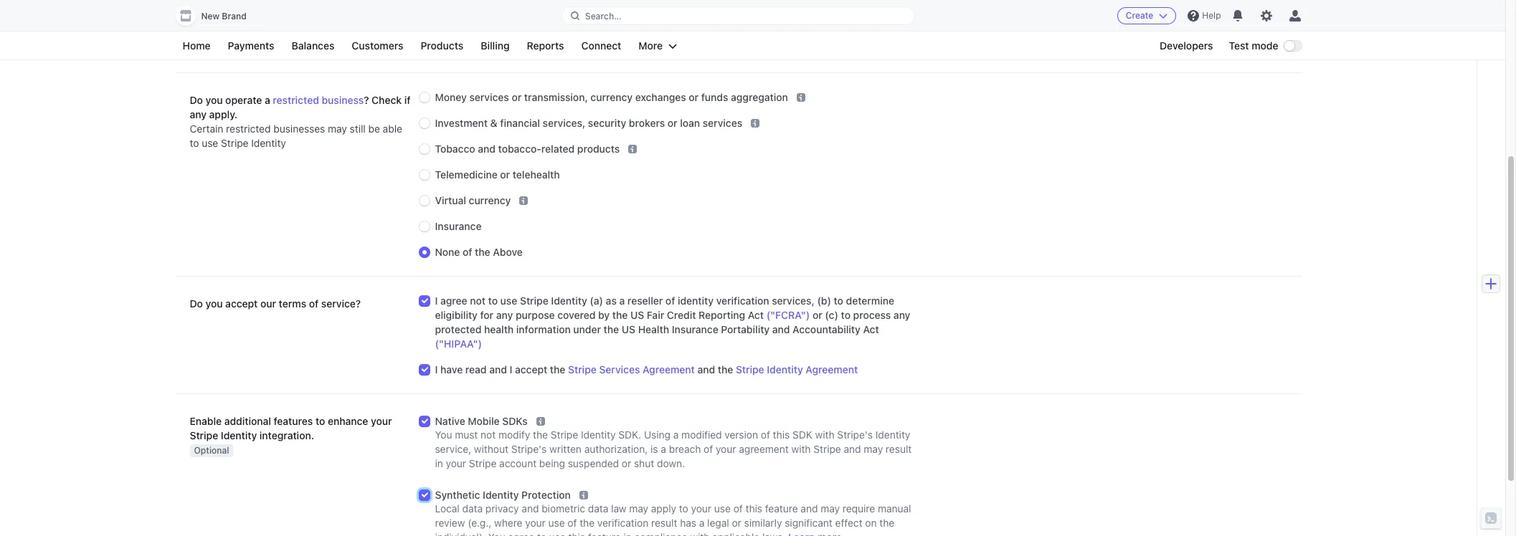 Task type: describe. For each thing, give the bounding box(es) containing it.
to right "(b)" on the right bottom
[[834, 295, 843, 307]]

products
[[421, 39, 464, 52]]

our
[[260, 298, 276, 310]]

businesses
[[273, 123, 325, 135]]

review
[[435, 517, 465, 529]]

aggregation
[[731, 91, 788, 103]]

0 vertical spatial restricted
[[273, 94, 319, 106]]

above
[[493, 246, 523, 258]]

you inside local data privacy and biometric data law may apply to your use of this feature and may require manual review (e.g., where your use of the verification result has a legal or similarly significant effect on the individual). you agree to use this feature in compliance with applicable laws.
[[488, 532, 506, 537]]

and inside or (c) to process any protected health information under the us health insurance portability and accountability act ("hipaa")
[[772, 324, 790, 336]]

you for do you operate a restricted business
[[206, 94, 223, 106]]

authorization,
[[584, 443, 648, 456]]

native
[[435, 415, 465, 428]]

verification inside "i agree not to use stripe identity (a) as a reseller of identity verification services, (b) to determine eligibility for any purpose covered by the us fair credit reporting act"
[[716, 295, 769, 307]]

2 data from the left
[[588, 503, 609, 515]]

accountability
[[793, 324, 861, 336]]

sdk
[[793, 429, 813, 441]]

in inside you must not modify the stripe identity sdk. using a modified version of this sdk with stripe's identity service, without stripe's written authorization, is a breach of your agreement with stripe and may result in your stripe account being suspended or shut down.
[[435, 458, 443, 470]]

stripe down portability
[[736, 364, 764, 376]]

local
[[435, 503, 460, 515]]

any inside "i agree not to use stripe identity (a) as a reseller of identity verification services, (b) to determine eligibility for any purpose covered by the us fair credit reporting act"
[[496, 309, 513, 321]]

do for do you operate a restricted business
[[190, 94, 203, 106]]

being
[[539, 458, 565, 470]]

fair
[[647, 309, 664, 321]]

a inside regulatory compliance for example, you are confirming the identity of users as a part of meeting kyc requirements.
[[695, 42, 700, 55]]

i for i agree not to use stripe identity (a) as a reseller of identity verification services, (b) to determine eligibility for any purpose covered by the us fair credit reporting act
[[435, 295, 438, 307]]

insurance inside or (c) to process any protected health information under the us health insurance portability and accountability act ("hipaa")
[[672, 324, 718, 336]]

0 vertical spatial with
[[815, 429, 835, 441]]

meeting
[[736, 42, 774, 55]]

shut
[[634, 458, 654, 470]]

may right law
[[629, 503, 648, 515]]

none of the above
[[435, 246, 523, 258]]

("fcra") link
[[767, 309, 810, 321]]

and right read
[[489, 364, 507, 376]]

virtual
[[435, 194, 466, 207]]

or down 'tobacco-'
[[500, 169, 510, 181]]

health
[[638, 324, 669, 336]]

related
[[541, 143, 575, 155]]

legal
[[707, 517, 729, 529]]

modify
[[499, 429, 530, 441]]

1 vertical spatial currency
[[469, 194, 511, 207]]

and down or (c) to process any protected health information under the us health insurance portability and accountability act ("hipaa")
[[698, 364, 715, 376]]

health
[[484, 324, 514, 336]]

requirements.
[[799, 42, 863, 55]]

mobile
[[468, 415, 500, 428]]

and inside you must not modify the stripe identity sdk. using a modified version of this sdk with stripe's identity service, without stripe's written authorization, is a breach of your agreement with stripe and may result in your stripe account being suspended or shut down.
[[844, 443, 861, 456]]

result inside you must not modify the stripe identity sdk. using a modified version of this sdk with stripe's identity service, without stripe's written authorization, is a breach of your agreement with stripe and may result in your stripe account being suspended or shut down.
[[886, 443, 912, 456]]

terms
[[279, 298, 306, 310]]

to inside certain restricted businesses may still be able to use stripe identity
[[190, 137, 199, 149]]

for
[[480, 309, 494, 321]]

your down service,
[[446, 458, 466, 470]]

regulatory
[[435, 29, 487, 41]]

version
[[725, 429, 758, 441]]

agreement
[[739, 443, 789, 456]]

or inside you must not modify the stripe identity sdk. using a modified version of this sdk with stripe's identity service, without stripe's written authorization, is a breach of your agreement with stripe and may result in your stripe account being suspended or shut down.
[[622, 458, 631, 470]]

may inside certain restricted businesses may still be able to use stripe identity
[[328, 123, 347, 135]]

users
[[653, 42, 679, 55]]

as inside regulatory compliance for example, you are confirming the identity of users as a part of meeting kyc requirements.
[[681, 42, 692, 55]]

money services or transmission, currency exchanges or funds aggregation
[[435, 91, 788, 103]]

1 horizontal spatial currency
[[591, 91, 633, 103]]

certain restricted businesses may still be able to use stripe identity
[[190, 123, 402, 149]]

financial
[[500, 117, 540, 129]]

or left loan
[[668, 117, 678, 129]]

compliance
[[634, 532, 688, 537]]

1 horizontal spatial feature
[[765, 503, 798, 515]]

and down protection
[[522, 503, 539, 515]]

customers
[[352, 39, 403, 52]]

service?
[[321, 298, 361, 310]]

not for must
[[481, 429, 496, 441]]

a right operate
[[265, 94, 270, 106]]

(c)
[[825, 309, 838, 321]]

2 vertical spatial this
[[568, 532, 585, 537]]

this for sdk
[[773, 429, 790, 441]]

sdks
[[502, 415, 528, 428]]

part
[[703, 42, 722, 55]]

portability
[[721, 324, 770, 336]]

protection
[[522, 489, 571, 501]]

not for agree
[[470, 295, 486, 307]]

is
[[651, 443, 658, 456]]

a up breach
[[673, 429, 679, 441]]

compliance
[[489, 29, 545, 41]]

reseller
[[628, 295, 663, 307]]

i for i have read and i accept the stripe services agreement and the stripe identity agreement
[[435, 364, 438, 376]]

test mode
[[1229, 39, 1279, 52]]

1 horizontal spatial accept
[[515, 364, 547, 376]]

a right is
[[661, 443, 666, 456]]

developers
[[1160, 39, 1213, 52]]

have
[[440, 364, 463, 376]]

do for do you accept our terms of service?
[[190, 298, 203, 310]]

the right on
[[880, 517, 895, 529]]

1 data from the left
[[462, 503, 483, 515]]

identity inside regulatory compliance for example, you are confirming the identity of users as a part of meeting kyc requirements.
[[604, 42, 639, 55]]

of up agreement
[[761, 429, 770, 441]]

stripe inside enable additional features to enhance your stripe identity integration. optional
[[190, 430, 218, 442]]

you inside regulatory compliance for example, you are confirming the identity of users as a part of meeting kyc requirements.
[[497, 42, 514, 55]]

written
[[550, 443, 582, 456]]

down.
[[657, 458, 685, 470]]

?
[[364, 94, 369, 106]]

do you operate a restricted business
[[190, 94, 364, 106]]

your up has
[[691, 503, 712, 515]]

law
[[611, 503, 627, 515]]

money
[[435, 91, 467, 103]]

balances link
[[284, 37, 342, 55]]

funds
[[701, 91, 728, 103]]

home
[[183, 39, 211, 52]]

customers link
[[345, 37, 411, 55]]

confirming
[[534, 42, 584, 55]]

identity inside certain restricted businesses may still be able to use stripe identity
[[251, 137, 286, 149]]

information
[[516, 324, 571, 336]]

you inside you must not modify the stripe identity sdk. using a modified version of this sdk with stripe's identity service, without stripe's written authorization, is a breach of your agreement with stripe and may result in your stripe account being suspended or shut down.
[[435, 429, 452, 441]]

of down modified
[[704, 443, 713, 456]]

1 agreement from the left
[[643, 364, 695, 376]]

products
[[577, 143, 620, 155]]

your down the version
[[716, 443, 736, 456]]

none
[[435, 246, 460, 258]]

the inside you must not modify the stripe identity sdk. using a modified version of this sdk with stripe's identity service, without stripe's written authorization, is a breach of your agreement with stripe and may result in your stripe account being suspended or shut down.
[[533, 429, 548, 441]]

of up applicable
[[734, 503, 743, 515]]

eligibility
[[435, 309, 478, 321]]

exchanges
[[635, 91, 686, 103]]

kyc
[[777, 42, 796, 55]]

where
[[494, 517, 523, 529]]

to inside enable additional features to enhance your stripe identity integration. optional
[[316, 415, 325, 428]]

for
[[435, 42, 450, 55]]

us inside "i agree not to use stripe identity (a) as a reseller of identity verification services, (b) to determine eligibility for any purpose covered by the us fair credit reporting act"
[[630, 309, 644, 321]]

("fcra")
[[767, 309, 810, 321]]

and down &
[[478, 143, 496, 155]]

identity inside "i agree not to use stripe identity (a) as a reseller of identity verification services, (b) to determine eligibility for any purpose covered by the us fair credit reporting act"
[[551, 295, 587, 307]]

new brand
[[201, 11, 247, 22]]

security
[[588, 117, 626, 129]]

of inside "i agree not to use stripe identity (a) as a reseller of identity verification services, (b) to determine eligibility for any purpose covered by the us fair credit reporting act"
[[666, 295, 675, 307]]

of down the biometric
[[568, 517, 577, 529]]

the down information
[[550, 364, 565, 376]]

1 vertical spatial stripe's
[[511, 443, 547, 456]]

synthetic identity protection
[[435, 489, 571, 501]]

any inside or (c) to process any protected health information under the us health insurance portability and accountability act ("hipaa")
[[894, 309, 911, 321]]

0 horizontal spatial insurance
[[435, 220, 482, 232]]

to inside or (c) to process any protected health information under the us health insurance portability and accountability act ("hipaa")
[[841, 309, 851, 321]]

biometric
[[542, 503, 585, 515]]

protected
[[435, 324, 482, 336]]

loan
[[680, 117, 700, 129]]

test
[[1229, 39, 1249, 52]]

new
[[201, 11, 220, 22]]

covered
[[558, 309, 596, 321]]

balances
[[292, 39, 335, 52]]

verification inside local data privacy and biometric data law may apply to your use of this feature and may require manual review (e.g., where your use of the verification result has a legal or similarly significant effect on the individual). you agree to use this feature in compliance with applicable laws.
[[597, 517, 649, 529]]

local data privacy and biometric data law may apply to your use of this feature and may require manual review (e.g., where your use of the verification result has a legal or similarly significant effect on the individual). you agree to use this feature in compliance with applicable laws.
[[435, 503, 911, 537]]

i agree not to use stripe identity (a) as a reseller of identity verification services, (b) to determine eligibility for any purpose covered by the us fair credit reporting act
[[435, 295, 894, 321]]



Task type: locate. For each thing, give the bounding box(es) containing it.
0 horizontal spatial stripe's
[[511, 443, 547, 456]]

1 horizontal spatial verification
[[716, 295, 769, 307]]

or inside or (c) to process any protected health information under the us health insurance portability and accountability act ("hipaa")
[[813, 309, 823, 321]]

or up 'financial'
[[512, 91, 522, 103]]

0 horizontal spatial result
[[651, 517, 677, 529]]

1 horizontal spatial as
[[681, 42, 692, 55]]

0 horizontal spatial agree
[[440, 295, 467, 307]]

the down by
[[604, 324, 619, 336]]

to up has
[[679, 503, 688, 515]]

the inside or (c) to process any protected health information under the us health insurance portability and accountability act ("hipaa")
[[604, 324, 619, 336]]

may up effect
[[821, 503, 840, 515]]

if
[[404, 94, 411, 106]]

this for feature
[[746, 503, 762, 515]]

act inside or (c) to process any protected health information under the us health insurance portability and accountability act ("hipaa")
[[863, 324, 879, 336]]

us
[[630, 309, 644, 321], [622, 324, 636, 336]]

of right terms
[[309, 298, 319, 310]]

1 vertical spatial insurance
[[672, 324, 718, 336]]

connect link
[[574, 37, 629, 55]]

i right read
[[510, 364, 512, 376]]

1 horizontal spatial data
[[588, 503, 609, 515]]

service,
[[435, 443, 471, 456]]

to down the biometric
[[537, 532, 547, 537]]

1 horizontal spatial identity
[[678, 295, 714, 307]]

1 horizontal spatial any
[[496, 309, 513, 321]]

or
[[512, 91, 522, 103], [689, 91, 699, 103], [668, 117, 678, 129], [500, 169, 510, 181], [813, 309, 823, 321], [622, 458, 631, 470], [732, 517, 742, 529]]

accept left our
[[225, 298, 258, 310]]

0 vertical spatial stripe's
[[837, 429, 873, 441]]

may up require
[[864, 443, 883, 456]]

not down mobile
[[481, 429, 496, 441]]

us left health
[[622, 324, 636, 336]]

stripe down enable
[[190, 430, 218, 442]]

this left sdk
[[773, 429, 790, 441]]

identity
[[604, 42, 639, 55], [678, 295, 714, 307]]

currency
[[591, 91, 633, 103], [469, 194, 511, 207]]

result up manual
[[886, 443, 912, 456]]

to right (c) on the right bottom of the page
[[841, 309, 851, 321]]

&
[[490, 117, 498, 129]]

with inside local data privacy and biometric data law may apply to your use of this feature and may require manual review (e.g., where your use of the verification result has a legal or similarly significant effect on the individual). you agree to use this feature in compliance with applicable laws.
[[690, 532, 710, 537]]

with down has
[[690, 532, 710, 537]]

1 vertical spatial you
[[488, 532, 506, 537]]

0 vertical spatial as
[[681, 42, 692, 55]]

0 horizontal spatial data
[[462, 503, 483, 515]]

services, up related
[[543, 117, 585, 129]]

to down "certain"
[[190, 137, 199, 149]]

1 vertical spatial this
[[746, 503, 762, 515]]

tobacco
[[435, 143, 475, 155]]

(b)
[[817, 295, 831, 307]]

the right modify
[[533, 429, 548, 441]]

or inside local data privacy and biometric data law may apply to your use of this feature and may require manual review (e.g., where your use of the verification result has a legal or similarly significant effect on the individual). you agree to use this feature in compliance with applicable laws.
[[732, 517, 742, 529]]

1 vertical spatial restricted
[[226, 123, 271, 135]]

use inside "i agree not to use stripe identity (a) as a reseller of identity verification services, (b) to determine eligibility for any purpose covered by the us fair credit reporting act"
[[500, 295, 517, 307]]

native mobile sdks
[[435, 415, 528, 428]]

0 vertical spatial accept
[[225, 298, 258, 310]]

example,
[[453, 42, 495, 55]]

in down law
[[624, 532, 632, 537]]

any up health
[[496, 309, 513, 321]]

0 vertical spatial currency
[[591, 91, 633, 103]]

0 vertical spatial feature
[[765, 503, 798, 515]]

verification up reporting at left bottom
[[716, 295, 769, 307]]

without
[[474, 443, 509, 456]]

(e.g.,
[[468, 517, 492, 529]]

1 vertical spatial accept
[[515, 364, 547, 376]]

0 vertical spatial services,
[[543, 117, 585, 129]]

the down search…
[[586, 42, 601, 55]]

0 vertical spatial do
[[190, 94, 203, 106]]

use inside certain restricted businesses may still be able to use stripe identity
[[202, 137, 218, 149]]

identity left more
[[604, 42, 639, 55]]

new brand button
[[175, 6, 261, 26]]

agree inside "i agree not to use stripe identity (a) as a reseller of identity verification services, (b) to determine eligibility for any purpose covered by the us fair credit reporting act"
[[440, 295, 467, 307]]

sdk.
[[618, 429, 641, 441]]

Search… text field
[[562, 7, 915, 25]]

in down service,
[[435, 458, 443, 470]]

do you accept our terms of service?
[[190, 298, 361, 310]]

1 vertical spatial identity
[[678, 295, 714, 307]]

stripe inside certain restricted businesses may still be able to use stripe identity
[[221, 137, 249, 149]]

stripe up written
[[551, 429, 578, 441]]

not inside "i agree not to use stripe identity (a) as a reseller of identity verification services, (b) to determine eligibility for any purpose covered by the us fair credit reporting act"
[[470, 295, 486, 307]]

business
[[322, 94, 364, 106]]

not inside you must not modify the stripe identity sdk. using a modified version of this sdk with stripe's identity service, without stripe's written authorization, is a breach of your agreement with stripe and may result in your stripe account being suspended or shut down.
[[481, 429, 496, 441]]

privacy
[[485, 503, 519, 515]]

stripe's right sdk
[[837, 429, 873, 441]]

more button
[[631, 37, 684, 55]]

data
[[462, 503, 483, 515], [588, 503, 609, 515]]

1 vertical spatial services
[[703, 117, 742, 129]]

1 vertical spatial you
[[206, 94, 223, 106]]

1 horizontal spatial agreement
[[806, 364, 858, 376]]

services, inside "i agree not to use stripe identity (a) as a reseller of identity verification services, (b) to determine eligibility for any purpose covered by the us fair credit reporting act"
[[772, 295, 815, 307]]

0 horizontal spatial with
[[690, 532, 710, 537]]

identity inside "i agree not to use stripe identity (a) as a reseller of identity verification services, (b) to determine eligibility for any purpose covered by the us fair credit reporting act"
[[678, 295, 714, 307]]

process
[[853, 309, 891, 321]]

any up "certain"
[[190, 108, 207, 121]]

read
[[465, 364, 487, 376]]

1 vertical spatial as
[[606, 295, 617, 307]]

1 horizontal spatial result
[[886, 443, 912, 456]]

help button
[[1182, 4, 1227, 27]]

the inside regulatory compliance for example, you are confirming the identity of users as a part of meeting kyc requirements.
[[586, 42, 601, 55]]

of right part
[[724, 42, 734, 55]]

transmission,
[[524, 91, 588, 103]]

0 vertical spatial you
[[435, 429, 452, 441]]

agree down where
[[508, 532, 534, 537]]

determine
[[846, 295, 894, 307]]

0 vertical spatial result
[[886, 443, 912, 456]]

has
[[680, 517, 697, 529]]

1 horizontal spatial this
[[746, 503, 762, 515]]

a right has
[[699, 517, 705, 529]]

investment & financial services, security brokers or loan services
[[435, 117, 742, 129]]

0 vertical spatial us
[[630, 309, 644, 321]]

in
[[435, 458, 443, 470], [624, 532, 632, 537]]

billing
[[481, 39, 510, 52]]

("hipaa") link
[[435, 338, 482, 350]]

laws.
[[762, 532, 786, 537]]

services,
[[543, 117, 585, 129], [772, 295, 815, 307]]

0 horizontal spatial any
[[190, 108, 207, 121]]

agree up eligibility
[[440, 295, 467, 307]]

a inside local data privacy and biometric data law may apply to your use of this feature and may require manual review (e.g., where your use of the verification result has a legal or similarly significant effect on the individual). you agree to use this feature in compliance with applicable laws.
[[699, 517, 705, 529]]

services
[[599, 364, 640, 376]]

1 do from the top
[[190, 94, 203, 106]]

the right by
[[612, 309, 628, 321]]

to
[[190, 137, 199, 149], [488, 295, 498, 307], [834, 295, 843, 307], [841, 309, 851, 321], [316, 415, 325, 428], [679, 503, 688, 515], [537, 532, 547, 537]]

0 vertical spatial act
[[748, 309, 764, 321]]

0 horizontal spatial as
[[606, 295, 617, 307]]

stripe up "purpose"
[[520, 295, 548, 307]]

any right process
[[894, 309, 911, 321]]

i inside "i agree not to use stripe identity (a) as a reseller of identity verification services, (b) to determine eligibility for any purpose covered by the us fair credit reporting act"
[[435, 295, 438, 307]]

0 vertical spatial agree
[[440, 295, 467, 307]]

0 horizontal spatial you
[[435, 429, 452, 441]]

stripe down "without"
[[469, 458, 497, 470]]

2 horizontal spatial this
[[773, 429, 790, 441]]

payments
[[228, 39, 274, 52]]

as right (a)
[[606, 295, 617, 307]]

create button
[[1117, 7, 1177, 24]]

still
[[350, 123, 366, 135]]

stripe identity agreement link
[[736, 364, 858, 376]]

stripe's up account
[[511, 443, 547, 456]]

tobacco and tobacco-related products
[[435, 143, 620, 155]]

and down ("fcra")
[[772, 324, 790, 336]]

any
[[190, 108, 207, 121], [496, 309, 513, 321], [894, 309, 911, 321]]

may
[[328, 123, 347, 135], [864, 443, 883, 456], [629, 503, 648, 515], [821, 503, 840, 515]]

1 vertical spatial us
[[622, 324, 636, 336]]

you must not modify the stripe identity sdk. using a modified version of this sdk with stripe's identity service, without stripe's written authorization, is a breach of your agreement with stripe and may result in your stripe account being suspended or shut down.
[[435, 429, 912, 470]]

of left users
[[641, 42, 651, 55]]

or left funds at top
[[689, 91, 699, 103]]

or up applicable
[[732, 517, 742, 529]]

1 vertical spatial verification
[[597, 517, 649, 529]]

optional
[[194, 446, 229, 456]]

identity up credit
[[678, 295, 714, 307]]

act up portability
[[748, 309, 764, 321]]

0 horizontal spatial accept
[[225, 298, 258, 310]]

(a)
[[590, 295, 603, 307]]

accept
[[225, 298, 258, 310], [515, 364, 547, 376]]

0 vertical spatial this
[[773, 429, 790, 441]]

1 horizontal spatial stripe's
[[837, 429, 873, 441]]

0 vertical spatial in
[[435, 458, 443, 470]]

may inside you must not modify the stripe identity sdk. using a modified version of this sdk with stripe's identity service, without stripe's written authorization, is a breach of your agreement with stripe and may result in your stripe account being suspended or shut down.
[[864, 443, 883, 456]]

2 horizontal spatial with
[[815, 429, 835, 441]]

i have read and i accept the stripe services agreement and the stripe identity agreement
[[435, 364, 858, 376]]

and
[[478, 143, 496, 155], [772, 324, 790, 336], [489, 364, 507, 376], [698, 364, 715, 376], [844, 443, 861, 456], [522, 503, 539, 515], [801, 503, 818, 515]]

result inside local data privacy and biometric data law may apply to your use of this feature and may require manual review (e.g., where your use of the verification result has a legal or similarly significant effect on the individual). you agree to use this feature in compliance with applicable laws.
[[651, 517, 677, 529]]

features
[[274, 415, 313, 428]]

billing link
[[474, 37, 517, 55]]

2 horizontal spatial any
[[894, 309, 911, 321]]

1 horizontal spatial services,
[[772, 295, 815, 307]]

as right users
[[681, 42, 692, 55]]

feature
[[765, 503, 798, 515], [588, 532, 621, 537]]

insurance down virtual
[[435, 220, 482, 232]]

under
[[573, 324, 601, 336]]

0 horizontal spatial services
[[469, 91, 509, 103]]

significant
[[785, 517, 833, 529]]

us inside or (c) to process any protected health information under the us health insurance portability and accountability act ("hipaa")
[[622, 324, 636, 336]]

0 vertical spatial you
[[497, 42, 514, 55]]

of up credit
[[666, 295, 675, 307]]

1 vertical spatial do
[[190, 298, 203, 310]]

synthetic
[[435, 489, 480, 501]]

feature up similarly
[[765, 503, 798, 515]]

stripe left services
[[568, 364, 597, 376]]

1 horizontal spatial services
[[703, 117, 742, 129]]

you down where
[[488, 532, 506, 537]]

and up significant
[[801, 503, 818, 515]]

accept down information
[[515, 364, 547, 376]]

act down process
[[863, 324, 879, 336]]

this
[[773, 429, 790, 441], [746, 503, 762, 515], [568, 532, 585, 537]]

restricted down apply.
[[226, 123, 271, 135]]

as inside "i agree not to use stripe identity (a) as a reseller of identity verification services, (b) to determine eligibility for any purpose covered by the us fair credit reporting act"
[[606, 295, 617, 307]]

currency up security
[[591, 91, 633, 103]]

1 horizontal spatial act
[[863, 324, 879, 336]]

are
[[517, 42, 531, 55]]

not up for
[[470, 295, 486, 307]]

to right features
[[316, 415, 325, 428]]

on
[[865, 517, 877, 529]]

stripe down apply.
[[221, 137, 249, 149]]

telemedicine or telehealth
[[435, 169, 560, 181]]

as
[[681, 42, 692, 55], [606, 295, 617, 307]]

2 agreement from the left
[[806, 364, 858, 376]]

0 vertical spatial services
[[469, 91, 509, 103]]

0 horizontal spatial feature
[[588, 532, 621, 537]]

this inside you must not modify the stripe identity sdk. using a modified version of this sdk with stripe's identity service, without stripe's written authorization, is a breach of your agreement with stripe and may result in your stripe account being suspended or shut down.
[[773, 429, 790, 441]]

the inside "i agree not to use stripe identity (a) as a reseller of identity verification services, (b) to determine eligibility for any purpose covered by the us fair credit reporting act"
[[612, 309, 628, 321]]

stripe right agreement
[[814, 443, 841, 456]]

0 horizontal spatial act
[[748, 309, 764, 321]]

brokers
[[629, 117, 665, 129]]

services up &
[[469, 91, 509, 103]]

currency down the "telemedicine or telehealth" on the left top
[[469, 194, 511, 207]]

1 vertical spatial with
[[792, 443, 811, 456]]

search…
[[585, 10, 621, 21]]

a
[[695, 42, 700, 55], [265, 94, 270, 106], [619, 295, 625, 307], [673, 429, 679, 441], [661, 443, 666, 456], [699, 517, 705, 529]]

you up apply.
[[206, 94, 223, 106]]

0 horizontal spatial identity
[[604, 42, 639, 55]]

data up (e.g.,
[[462, 503, 483, 515]]

restricted inside certain restricted businesses may still be able to use stripe identity
[[226, 123, 271, 135]]

1 horizontal spatial in
[[624, 532, 632, 537]]

1 vertical spatial agree
[[508, 532, 534, 537]]

i
[[435, 295, 438, 307], [435, 364, 438, 376], [510, 364, 512, 376]]

the down the biometric
[[580, 517, 595, 529]]

0 vertical spatial verification
[[716, 295, 769, 307]]

act inside "i agree not to use stripe identity (a) as a reseller of identity verification services, (b) to determine eligibility for any purpose covered by the us fair credit reporting act"
[[748, 309, 764, 321]]

services, up ("fcra")
[[772, 295, 815, 307]]

0 horizontal spatial in
[[435, 458, 443, 470]]

0 vertical spatial identity
[[604, 42, 639, 55]]

of right none
[[463, 246, 472, 258]]

2 vertical spatial you
[[206, 298, 223, 310]]

using
[[644, 429, 671, 441]]

0 horizontal spatial agreement
[[643, 364, 695, 376]]

1 vertical spatial feature
[[588, 532, 621, 537]]

identity inside enable additional features to enhance your stripe identity integration. optional
[[221, 430, 257, 442]]

result
[[886, 443, 912, 456], [651, 517, 677, 529]]

1 horizontal spatial restricted
[[273, 94, 319, 106]]

0 vertical spatial not
[[470, 295, 486, 307]]

you
[[435, 429, 452, 441], [488, 532, 506, 537]]

i up eligibility
[[435, 295, 438, 307]]

2 vertical spatial with
[[690, 532, 710, 537]]

more
[[639, 39, 663, 52]]

1 vertical spatial not
[[481, 429, 496, 441]]

a left reseller
[[619, 295, 625, 307]]

2 do from the top
[[190, 298, 203, 310]]

i left the have
[[435, 364, 438, 376]]

in inside local data privacy and biometric data law may apply to your use of this feature and may require manual review (e.g., where your use of the verification result has a legal or similarly significant effect on the individual). you agree to use this feature in compliance with applicable laws.
[[624, 532, 632, 537]]

agree inside local data privacy and biometric data law may apply to your use of this feature and may require manual review (e.g., where your use of the verification result has a legal or similarly significant effect on the individual). you agree to use this feature in compliance with applicable laws.
[[508, 532, 534, 537]]

0 horizontal spatial restricted
[[226, 123, 271, 135]]

stripe's
[[837, 429, 873, 441], [511, 443, 547, 456]]

your right where
[[525, 517, 546, 529]]

services
[[469, 91, 509, 103], [703, 117, 742, 129]]

stripe inside "i agree not to use stripe identity (a) as a reseller of identity verification services, (b) to determine eligibility for any purpose covered by the us fair credit reporting act"
[[520, 295, 548, 307]]

the down portability
[[718, 364, 733, 376]]

1 vertical spatial in
[[624, 532, 632, 537]]

the left above
[[475, 246, 490, 258]]

mode
[[1252, 39, 1279, 52]]

you down native
[[435, 429, 452, 441]]

data left law
[[588, 503, 609, 515]]

1 vertical spatial act
[[863, 324, 879, 336]]

reporting
[[699, 309, 745, 321]]

your inside enable additional features to enhance your stripe identity integration. optional
[[371, 415, 392, 428]]

1 vertical spatial result
[[651, 517, 677, 529]]

this up similarly
[[746, 503, 762, 515]]

operate
[[225, 94, 262, 106]]

0 horizontal spatial currency
[[469, 194, 511, 207]]

must
[[455, 429, 478, 441]]

you for do you accept our terms of service?
[[206, 298, 223, 310]]

enable
[[190, 415, 222, 428]]

0 horizontal spatial verification
[[597, 517, 649, 529]]

a inside "i agree not to use stripe identity (a) as a reseller of identity verification services, (b) to determine eligibility for any purpose covered by the us fair credit reporting act"
[[619, 295, 625, 307]]

enable additional features to enhance your stripe identity integration. optional
[[190, 415, 392, 456]]

Search… search field
[[562, 7, 915, 25]]

connect
[[581, 39, 621, 52]]

1 horizontal spatial insurance
[[672, 324, 718, 336]]

us down reseller
[[630, 309, 644, 321]]

agreement down or (c) to process any protected health information under the us health insurance portability and accountability act ("hipaa")
[[643, 364, 695, 376]]

or left (c) on the right bottom of the page
[[813, 309, 823, 321]]

you left our
[[206, 298, 223, 310]]

1 horizontal spatial with
[[792, 443, 811, 456]]

1 vertical spatial services,
[[772, 295, 815, 307]]

0 horizontal spatial services,
[[543, 117, 585, 129]]

manual
[[878, 503, 911, 515]]

services down funds at top
[[703, 117, 742, 129]]

0 vertical spatial insurance
[[435, 220, 482, 232]]

0 horizontal spatial this
[[568, 532, 585, 537]]

to up for
[[488, 295, 498, 307]]

1 horizontal spatial agree
[[508, 532, 534, 537]]

stripe services agreement link
[[568, 364, 695, 376]]

any inside ? check if any apply.
[[190, 108, 207, 121]]

and up require
[[844, 443, 861, 456]]

1 horizontal spatial you
[[488, 532, 506, 537]]



Task type: vqa. For each thing, say whether or not it's contained in the screenshot.
1st Agreement from the right
yes



